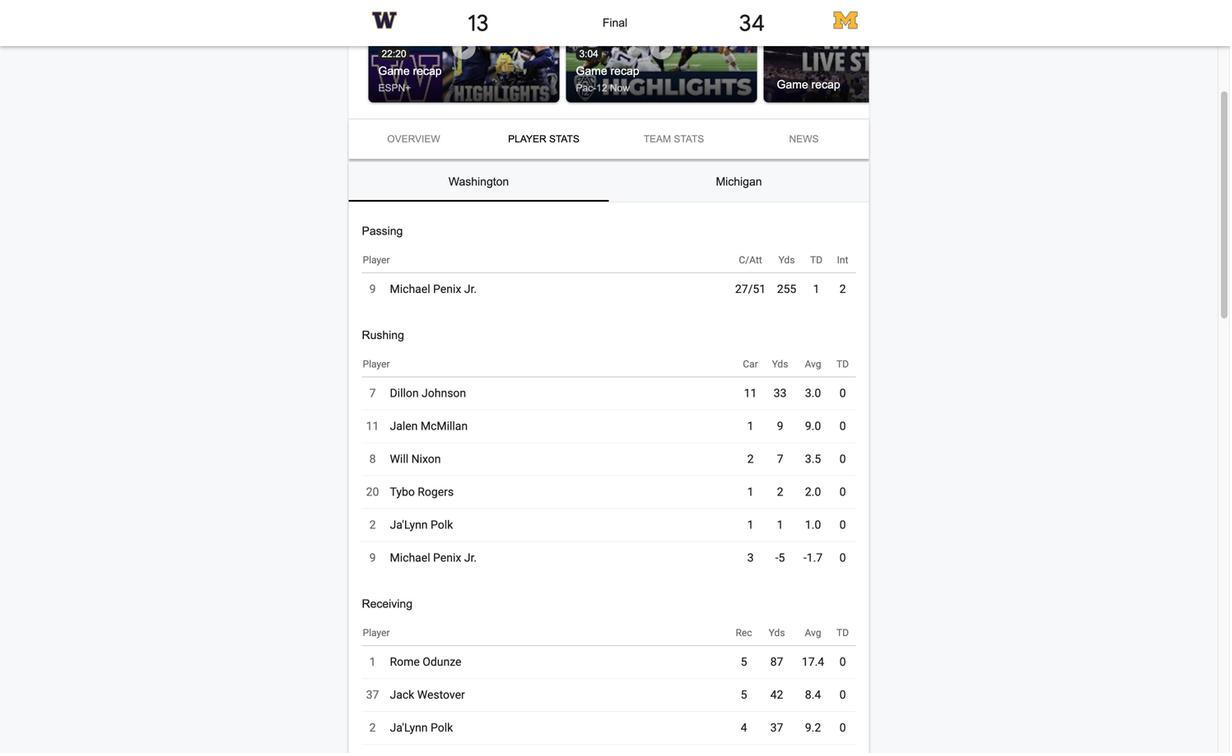 Task type: locate. For each thing, give the bounding box(es) containing it.
1 vertical spatial michael penix jr. link
[[389, 545, 478, 572]]

ago inside deion sanders reveals shedeur sanders possibly has never taken a class on campus in college 4 hours ago
[[471, 505, 490, 519]]

0 right 8.4
[[840, 689, 846, 702]]

hire
[[217, 82, 242, 101]]

1.7
[[807, 552, 823, 565]]

jr. down hours
[[464, 552, 477, 565]]

penix
[[433, 283, 462, 296], [433, 552, 462, 565]]

0 vertical spatial in
[[819, 396, 828, 410]]

self-
[[272, 377, 303, 396]]

for inside sherrone moore named michigan hc after jim harbaugh leaves for chargers
[[535, 307, 551, 322]]

1 horizontal spatial gridiron
[[894, 323, 933, 337]]

ja'lynn polk link down tybo rogers link at the left
[[389, 512, 454, 539]]

recap inside 22:20 game recap espn+
[[413, 65, 442, 78]]

2 jr. from the top
[[464, 552, 477, 565]]

for right search
[[892, 692, 912, 711]]

score
[[808, 425, 837, 439]]

for down after
[[535, 307, 551, 322]]

1 vertical spatial michael penix jr.
[[390, 552, 477, 565]]

possibly
[[532, 458, 581, 474]]

3 player from the top
[[363, 628, 390, 639]]

rome odunze
[[390, 656, 462, 669]]

avg up 17.4
[[805, 628, 822, 639]]

athletic association
[[766, 285, 867, 298]]

michael penix jr. for 3
[[390, 552, 477, 565]]

3.0
[[806, 387, 822, 400]]

0 vertical spatial polk
[[431, 519, 453, 532]]

michael penix jr. link left "hc"
[[389, 276, 478, 303]]

2 vertical spatial 9
[[370, 552, 376, 565]]

a
[[531, 478, 540, 494]]

most
[[429, 621, 460, 636]]

2 penix from the top
[[433, 552, 462, 565]]

taken
[[493, 478, 528, 494]]

recap up 'now'
[[611, 65, 640, 78]]

jim inside jim harbaugh's michigan football coaching legacy is complex
[[429, 145, 451, 160]]

1 left day
[[429, 668, 436, 681]]

search by voice image
[[606, 13, 623, 30]]

tab list
[[349, 120, 870, 159]]

1 horizontal spatial 11
[[744, 387, 757, 400]]

chargers inside sherrone moore named michigan hc after jim harbaugh leaves for chargers
[[429, 327, 482, 342]]

0 horizontal spatial 11
[[366, 420, 379, 433]]

ago inside college football rankings: most overrated, underrated teams in  way-too-early 2024 top 25 polls 1 day ago
[[460, 668, 479, 681]]

1 horizontal spatial teams
[[816, 342, 848, 355]]

leaves
[[490, 307, 531, 322]]

1 ja'lynn polk link from the top
[[389, 512, 454, 539]]

ja'lynn polk down tybo rogers link at the left
[[390, 519, 453, 532]]

1 horizontal spatial 37
[[771, 722, 784, 735]]

jalen mcmillan
[[390, 420, 468, 433]]

11 down car
[[744, 387, 757, 400]]

game up espn+
[[379, 65, 410, 78]]

1 horizontal spatial that
[[978, 323, 998, 337]]

1 michael penix jr. link from the top
[[389, 276, 478, 303]]

game inside 22:20 game recap espn+
[[379, 65, 410, 78]]

jr. for 3
[[464, 552, 477, 565]]

ja'lynn down more news
[[390, 722, 428, 735]]

- for 5
[[776, 552, 779, 565]]

1 vertical spatial is
[[1001, 323, 1010, 337]]

ja'lynn down tybo
[[390, 519, 428, 532]]

penix for 3
[[433, 552, 462, 565]]

1 vertical spatial that
[[829, 378, 850, 392]]

1 penix from the top
[[433, 283, 462, 296]]

player down the passing
[[363, 255, 390, 266]]

football up 2.0
[[817, 462, 868, 480]]

is right legacy
[[576, 164, 586, 180]]

0 for -1.7
[[840, 552, 846, 565]]

in left the on the right bottom
[[819, 396, 828, 410]]

1 horizontal spatial game
[[576, 65, 608, 78]]

37 down people
[[771, 722, 784, 735]]

harbaugh up ncaa at left top
[[211, 296, 269, 312]]

0 vertical spatial ja'lynn
[[390, 519, 428, 532]]

1 vertical spatial gridiron
[[852, 378, 892, 392]]

:
[[837, 425, 840, 439]]

michigan inside what jim harbaugh leaving michigan means for ncaa investigations looming over wolverines program
[[317, 296, 371, 312]]

0 horizontal spatial recap
[[413, 65, 442, 78]]

penix left "hc"
[[433, 283, 462, 296]]

college football broadcasters link
[[765, 462, 959, 480]]

coach
[[397, 82, 438, 101]]

heading
[[765, 599, 1045, 618]]

0 vertical spatial player
[[363, 255, 390, 266]]

2 vertical spatial td
[[837, 628, 849, 639]]

0 right 17.4
[[840, 656, 846, 669]]

1 avg from the top
[[805, 359, 822, 370]]

michael penix jr. link
[[389, 276, 478, 303], [389, 545, 478, 572]]

- right 3
[[776, 552, 779, 565]]

michael penix jr. down hours
[[390, 552, 477, 565]]

2 michael penix jr. link from the top
[[389, 545, 478, 572]]

1 horizontal spatial in
[[819, 396, 828, 410]]

0 vertical spatial michael penix jr.
[[390, 283, 477, 296]]

hours
[[439, 505, 468, 519]]

stats inside player stats "tab"
[[549, 134, 580, 145]]

football inside jim harbaugh's michigan football coaching legacy is complex
[[429, 164, 474, 180]]

2 vertical spatial 5
[[741, 689, 748, 702]]

1 up 3
[[748, 519, 754, 532]]

recap
[[413, 65, 442, 78], [611, 65, 640, 78]]

that
[[978, 323, 998, 337], [829, 378, 850, 392]]

0 vertical spatial michael penix jr. link
[[389, 276, 478, 303]]

3.5
[[806, 453, 822, 466]]

2 - from the left
[[804, 552, 807, 565]]

teams up and
[[816, 342, 848, 355]]

jack
[[390, 689, 415, 702]]

0 horizontal spatial harbaugh
[[211, 296, 269, 312]]

2 player from the top
[[363, 359, 390, 370]]

42
[[771, 689, 784, 702]]

2 recap from the left
[[611, 65, 640, 78]]

football up complex
[[429, 164, 474, 180]]

harbaugh down sherrone
[[429, 307, 487, 322]]

0 vertical spatial ago
[[471, 505, 490, 519]]

sherrone
[[429, 267, 482, 283]]

ja'lynn polk link down jack westover
[[389, 715, 454, 742]]

sanders up taken
[[481, 458, 529, 474]]

0 for 3.5
[[840, 453, 846, 466]]

0 vertical spatial ja'lynn polk link
[[389, 512, 454, 539]]

2 ja'lynn polk from the top
[[390, 722, 453, 735]]

yds for 87
[[769, 628, 785, 639]]

ago for in
[[471, 505, 490, 519]]

1 horizontal spatial stats
[[674, 134, 705, 145]]

game
[[379, 65, 410, 78], [576, 65, 608, 78]]

0 vertical spatial michael
[[390, 283, 431, 296]]

11 left jalen on the bottom left
[[366, 420, 379, 433]]

in
[[819, 396, 828, 410], [469, 640, 480, 656]]

college inside college football rankings: most overrated, underrated teams in  way-too-early 2024 top 25 polls 1 day ago
[[429, 601, 473, 617]]

college down taken
[[496, 498, 539, 514]]

td up the on the right bottom
[[837, 359, 849, 370]]

day
[[439, 668, 457, 681]]

1 horizontal spatial recap
[[611, 65, 640, 78]]

jim inside what jim harbaugh leaving michigan means for ncaa investigations looming over wolverines program
[[186, 296, 208, 312]]

gained
[[959, 378, 994, 392]]

michael up 'rushing'
[[390, 283, 431, 296]]

1 vertical spatial teams
[[429, 640, 466, 656]]

2 horizontal spatial harbaugh
[[429, 307, 487, 322]]

that up at
[[978, 323, 998, 337]]

4 inside deion sanders reveals shedeur sanders possibly has never taken a class on campus in college 4 hours ago
[[429, 505, 436, 519]]

stats inside team stats tab
[[674, 134, 705, 145]]

1 vertical spatial jr.
[[464, 552, 477, 565]]

what jim harbaugh leaving michigan means for ncaa investigations looming over wolverines program heading
[[152, 294, 412, 351]]

westover
[[417, 689, 465, 702]]

espn+
[[379, 82, 411, 94]]

mcelroy
[[838, 564, 880, 578]]

sherrone moore named michigan hc after jim harbaugh leaves for chargers heading
[[429, 265, 597, 342]]

ja'lynn polk for 4
[[390, 722, 453, 735]]

rome
[[390, 656, 420, 669]]

1 vertical spatial 9
[[777, 420, 784, 433]]

through
[[931, 360, 970, 373]]

player down receiving
[[363, 628, 390, 639]]

34
[[739, 8, 765, 38]]

1 vertical spatial 11
[[366, 420, 379, 433]]

washington huskies football image
[[372, 7, 398, 33]]

at
[[996, 342, 1006, 355]]

news
[[790, 134, 819, 145]]

michael up receiving
[[390, 552, 431, 565]]

1 horizontal spatial chargers
[[429, 327, 482, 342]]

leaving
[[272, 296, 313, 312]]

8
[[370, 453, 376, 466]]

ago right day
[[460, 668, 479, 681]]

1 vertical spatial td
[[837, 359, 849, 370]]

yds up 255
[[779, 255, 795, 266]]

0 vertical spatial 7
[[370, 387, 376, 400]]

michael penix jr. link down hours
[[389, 545, 478, 572]]

1 vertical spatial chargers
[[429, 327, 482, 342]]

stats up legacy
[[549, 134, 580, 145]]

1 vertical spatial 7
[[777, 453, 784, 466]]

7 down highest
[[777, 453, 784, 466]]

avg
[[805, 359, 822, 370], [805, 628, 822, 639]]

coaching
[[478, 164, 531, 180]]

player for 7
[[363, 359, 390, 370]]

2.0
[[806, 486, 822, 499]]

refers
[[848, 323, 878, 337]]

news tab
[[739, 120, 870, 159]]

game down 3:04
[[576, 65, 608, 78]]

college for college football refers to gridiron football that is played by teams of amateur student-athletes at universities and colleges. it was through collegiate competition that gridiron football first gained popularity in the united states.
[[765, 323, 803, 337]]

37 left more
[[366, 689, 379, 702]]

0 down college football broadcasters
[[840, 486, 846, 499]]

people
[[765, 692, 810, 711]]

9.0
[[806, 420, 822, 433]]

polk down news
[[431, 722, 453, 735]]

- for 1.7
[[804, 552, 807, 565]]

michael penix jr. link for 3
[[389, 545, 478, 572]]

will
[[390, 453, 409, 466]]

highest score link
[[765, 425, 837, 439]]

michigan down sherrone
[[429, 287, 483, 303]]

0 right score
[[840, 420, 846, 433]]

penix down hours
[[433, 552, 462, 565]]

0 vertical spatial avg
[[805, 359, 822, 370]]

td for 17.4
[[837, 628, 849, 639]]

0 horizontal spatial 4
[[429, 505, 436, 519]]

9 for 27/51
[[370, 283, 376, 296]]

shedeur
[[429, 458, 478, 474]]

now
[[610, 82, 630, 94]]

2 ja'lynn polk link from the top
[[389, 715, 454, 742]]

michigan up legacy
[[523, 145, 577, 160]]

michigan up looming
[[317, 296, 371, 312]]

1 horizontal spatial is
[[1001, 323, 1010, 337]]

passing heading
[[362, 215, 856, 248]]

0 for 9.2
[[840, 722, 846, 735]]

1 vertical spatial ja'lynn polk
[[390, 722, 453, 735]]

jack westover link
[[389, 682, 466, 709]]

jim right what
[[186, 296, 208, 312]]

recap up coach
[[413, 65, 442, 78]]

polk for 4
[[431, 722, 453, 735]]

sanders down athlonsports.com
[[466, 439, 514, 454]]

4 down rogers
[[429, 505, 436, 519]]

0 horizontal spatial 37
[[366, 689, 379, 702]]

1 vertical spatial polk
[[431, 722, 453, 735]]

9 up looming
[[370, 283, 376, 296]]

game inside "3:04 game recap pac-12 now"
[[576, 65, 608, 78]]

yds for 33
[[772, 359, 789, 370]]

investigations
[[253, 316, 335, 332]]

7 left the dillon
[[370, 387, 376, 400]]

jim
[[245, 82, 269, 101], [429, 145, 451, 160], [540, 287, 562, 303], [186, 296, 208, 312]]

greg
[[838, 550, 863, 563]]

michael penix jr.
[[390, 283, 477, 296], [390, 552, 477, 565]]

polk down campus
[[431, 519, 453, 532]]

teams down most
[[429, 640, 466, 656]]

0 vertical spatial chargers
[[152, 82, 214, 101]]

1 stats from the left
[[549, 134, 580, 145]]

1 left brad nessler image
[[748, 486, 754, 499]]

stats right team
[[674, 134, 705, 145]]

sherrone moore named michigan hc after jim harbaugh leaves for chargers link
[[421, 236, 689, 367]]

2 avg from the top
[[805, 628, 822, 639]]

michigan down news tab
[[716, 176, 762, 188]]

game for 3:04 game recap pac-12 now
[[576, 65, 608, 78]]

harbaugh
[[273, 82, 339, 101], [211, 296, 269, 312], [429, 307, 487, 322]]

0 horizontal spatial in
[[469, 640, 480, 656]]

2 michael from the top
[[390, 552, 431, 565]]

is up at
[[1001, 323, 1010, 337]]

2 michael penix jr. from the top
[[390, 552, 477, 565]]

overview tab
[[349, 120, 479, 159]]

222-
[[843, 425, 866, 439]]

in inside college football refers to gridiron football that is played by teams of amateur student-athletes at universities and colleges. it was through collegiate competition that gridiron football first gained popularity in the united states.
[[819, 396, 828, 410]]

0 horizontal spatial is
[[576, 164, 586, 180]]

1 michael from the top
[[390, 283, 431, 296]]

2 game from the left
[[576, 65, 608, 78]]

2 polk from the top
[[431, 722, 453, 735]]

2 vertical spatial player
[[363, 628, 390, 639]]

jim harbaugh's michigan football coaching legacy is complex link
[[421, 113, 689, 235]]

1 polk from the top
[[431, 519, 453, 532]]

2 stats from the left
[[674, 134, 705, 145]]

0 horizontal spatial for
[[195, 316, 212, 332]]

1 vertical spatial avg
[[805, 628, 822, 639]]

1 - from the left
[[776, 552, 779, 565]]

ja'lynn for 1
[[390, 519, 428, 532]]

jr. for 27/51
[[464, 283, 477, 296]]

college football rankings: most overrated, underrated teams in  way-too-early 2024 top 25 polls 1 day ago
[[429, 601, 594, 681]]

michigan inside dialog
[[716, 176, 762, 188]]

recruiting
[[355, 377, 420, 396]]

will nixon link
[[389, 446, 442, 473]]

0 right 1.0
[[840, 519, 846, 532]]

0 horizontal spatial stats
[[549, 134, 580, 145]]

1 vertical spatial in
[[469, 640, 480, 656]]

1 ja'lynn from the top
[[390, 519, 428, 532]]

0 left united
[[840, 387, 846, 400]]

0
[[840, 387, 846, 400], [840, 420, 846, 433], [866, 425, 872, 439], [840, 453, 846, 466], [840, 486, 846, 499], [840, 519, 846, 532], [840, 552, 846, 565], [840, 656, 846, 669], [840, 689, 846, 702], [840, 722, 846, 735]]

20
[[366, 486, 379, 499]]

in up polls
[[469, 640, 480, 656]]

by
[[801, 342, 813, 355]]

0 vertical spatial yds
[[779, 255, 795, 266]]

brad
[[766, 550, 790, 563]]

rushing heading
[[362, 319, 856, 352]]

0 vertical spatial teams
[[816, 342, 848, 355]]

the
[[831, 396, 847, 410]]

- right -5
[[804, 552, 807, 565]]

instagram
[[769, 658, 821, 671]]

player up the recruiting
[[363, 359, 390, 370]]

1 vertical spatial ago
[[460, 668, 479, 681]]

td left the int
[[811, 255, 823, 266]]

1 vertical spatial ja'lynn
[[390, 722, 428, 735]]

ja'lynn for 4
[[390, 722, 428, 735]]

9 up receiving
[[370, 552, 376, 565]]

1 vertical spatial 5
[[741, 656, 748, 669]]

1 player from the top
[[363, 255, 390, 266]]

0 vertical spatial penix
[[433, 283, 462, 296]]

chargers left hire
[[152, 82, 214, 101]]

dialog
[[0, 0, 1231, 754]]

college up athletic association
[[766, 252, 846, 281]]

0 down :
[[840, 453, 846, 466]]

1 horizontal spatial -
[[804, 552, 807, 565]]

1 vertical spatial 4
[[741, 722, 748, 735]]

1 right 255
[[814, 283, 820, 296]]

0 horizontal spatial 7
[[370, 387, 376, 400]]

in
[[481, 498, 492, 514]]

harbaugh left as
[[273, 82, 339, 101]]

michigan inside sherrone moore named michigan hc after jim harbaugh leaves for chargers
[[429, 287, 483, 303]]

0 right '1.7'
[[840, 552, 846, 565]]

tab list containing overview
[[349, 120, 870, 159]]

receiving
[[362, 598, 413, 611]]

2 ja'lynn from the top
[[390, 722, 428, 735]]

0 vertical spatial 4
[[429, 505, 436, 519]]

1 vertical spatial yds
[[772, 359, 789, 370]]

9 for 3
[[370, 552, 376, 565]]

yds up 87
[[769, 628, 785, 639]]

wolverines
[[181, 336, 245, 351]]

None search field
[[0, 0, 706, 37]]

0 for 2.0
[[840, 486, 846, 499]]

college up most
[[429, 601, 473, 617]]

brad nessler
[[766, 550, 805, 578]]

0 horizontal spatial -
[[776, 552, 779, 565]]

that up the on the right bottom
[[829, 378, 850, 392]]

gridiron down colleges.
[[852, 378, 892, 392]]

college up played
[[765, 323, 803, 337]]

27/51
[[736, 283, 766, 296]]

1 up the brad
[[777, 519, 784, 532]]

avg down "by"
[[805, 359, 822, 370]]

1 ja'lynn polk from the top
[[390, 519, 453, 532]]

deion
[[429, 439, 463, 454]]

over
[[152, 336, 177, 351]]

jack westover
[[390, 689, 465, 702]]

td right instagram link
[[837, 628, 849, 639]]

0 horizontal spatial game
[[379, 65, 410, 78]]

0 vertical spatial jr.
[[464, 283, 477, 296]]

polk for 1
[[431, 519, 453, 532]]

tab list inside dialog
[[349, 120, 870, 159]]

1 recap from the left
[[413, 65, 442, 78]]

1 michael penix jr. from the top
[[390, 283, 477, 296]]

athlonsports.com
[[449, 418, 529, 429]]

football
[[851, 252, 934, 281]]

1 horizontal spatial for
[[535, 307, 551, 322]]

2 vertical spatial yds
[[769, 628, 785, 639]]

jim up complex
[[429, 145, 451, 160]]

1 inside college football rankings: most overrated, underrated teams in  way-too-early 2024 top 25 polls 1 day ago
[[429, 668, 436, 681]]

team stats tab
[[609, 120, 739, 159]]

college inside college football refers to gridiron football that is played by teams of amateur student-athletes at universities and colleges. it was through collegiate competition that gridiron football first gained popularity in the united states.
[[765, 323, 803, 337]]

0 vertical spatial 9
[[370, 283, 376, 296]]

player stats tab
[[479, 120, 609, 159]]

0 for 8.4
[[840, 689, 846, 702]]

jim down named
[[540, 287, 562, 303]]

moore
[[485, 267, 523, 283]]

yds down played
[[772, 359, 789, 370]]

0 horizontal spatial teams
[[429, 640, 466, 656]]

michael penix jr. left "hc"
[[390, 283, 477, 296]]

1 vertical spatial ja'lynn polk link
[[389, 715, 454, 742]]

1 horizontal spatial 4
[[741, 722, 748, 735]]

0 vertical spatial is
[[576, 164, 586, 180]]

0 vertical spatial ja'lynn polk
[[390, 519, 453, 532]]

gridiron up student- at right
[[894, 323, 933, 337]]

1 jr. from the top
[[464, 283, 477, 296]]

jr. left "hc"
[[464, 283, 477, 296]]

1 vertical spatial michael
[[390, 552, 431, 565]]

0 horizontal spatial chargers
[[152, 82, 214, 101]]

1 left rome
[[370, 656, 376, 669]]

washington
[[449, 176, 509, 188]]

ago right hours
[[471, 505, 490, 519]]

college for college football rankings: most overrated, underrated teams in  way-too-early 2024 top 25 polls 1 day ago
[[429, 601, 473, 617]]

1 vertical spatial penix
[[433, 552, 462, 565]]

1 horizontal spatial harbaugh
[[273, 82, 339, 101]]

0 horizontal spatial gridiron
[[852, 378, 892, 392]]

chargers up violations
[[429, 327, 482, 342]]

final score element
[[559, 16, 672, 30]]

0 vertical spatial 37
[[366, 689, 379, 702]]

1 game from the left
[[379, 65, 410, 78]]

michigan
[[523, 145, 577, 160], [716, 176, 762, 188], [429, 287, 483, 303], [317, 296, 371, 312]]

teams inside college football rankings: most overrated, underrated teams in  way-too-early 2024 top 25 polls 1 day ago
[[429, 640, 466, 656]]

1 vertical spatial player
[[363, 359, 390, 370]]

recap inside "3:04 game recap pac-12 now"
[[611, 65, 640, 78]]

ja'lynn polk down news
[[390, 722, 453, 735]]

9 down popularity
[[777, 420, 784, 433]]



Task type: describe. For each thing, give the bounding box(es) containing it.
it
[[897, 360, 904, 373]]

to
[[881, 323, 891, 337]]

will nixon
[[390, 453, 441, 466]]

college football refers to gridiron football that is played by teams of amateur student-athletes at universities and colleges. it was through collegiate competition that gridiron football first gained popularity in the united states.
[[765, 323, 1023, 410]]

top
[[429, 660, 448, 676]]

of
[[851, 342, 862, 355]]

michigan wolverines football image
[[833, 7, 859, 33]]

is inside college football refers to gridiron football that is played by teams of amateur student-athletes at universities and colleges. it was through collegiate competition that gridiron football first gained popularity in the united states.
[[1001, 323, 1010, 337]]

rogers
[[418, 486, 454, 499]]

receiving heading
[[362, 588, 856, 621]]

after
[[508, 287, 537, 303]]

5 for 42
[[741, 689, 748, 702]]

polls
[[470, 660, 498, 676]]

more news
[[381, 702, 437, 716]]

tybo rogers link
[[389, 479, 455, 506]]

jalen mcmillan link
[[389, 413, 469, 440]]

named
[[526, 267, 569, 283]]

football up the athletes
[[936, 323, 975, 337]]

ncaa college football news, scores, stats and fbs rankings ... image
[[918, 18, 1118, 130]]

in inside college football rankings: most overrated, underrated teams in  way-too-early 2024 top 25 polls 1 day ago
[[469, 640, 480, 656]]

odunze
[[423, 656, 462, 669]]

athletes
[[952, 342, 993, 355]]

13
[[468, 8, 489, 38]]

1 vertical spatial 37
[[771, 722, 784, 735]]

colleges.
[[848, 360, 894, 373]]

3
[[748, 552, 754, 565]]

has
[[429, 478, 453, 494]]

rushing
[[362, 329, 404, 342]]

rec
[[736, 628, 753, 639]]

deion sanders reveals shedeur sanders possibly has never taken a class on campus in college 4 hours ago
[[429, 439, 595, 519]]

hc
[[487, 287, 505, 303]]

michael penix jr. link for 27/51
[[389, 276, 478, 303]]

college football heading
[[766, 252, 934, 281]]

michael for 27/51
[[390, 283, 431, 296]]

what jim harbaugh leaving michigan means for ncaa investigations looming over wolverines program link
[[152, 113, 420, 367]]

also
[[814, 692, 841, 711]]

people also search for link
[[765, 692, 912, 711]]

chargers hire jim harbaugh as head coach
[[152, 82, 438, 101]]

colorado buffaloes football image
[[766, 726, 825, 754]]

rome odunze link
[[389, 649, 463, 676]]

is inside jim harbaugh's michigan football coaching legacy is complex
[[576, 164, 586, 180]]

harbaugh inside "link"
[[273, 82, 339, 101]]

michigan link
[[609, 162, 870, 202]]

final
[[603, 16, 628, 29]]

25
[[452, 660, 467, 676]]

college for college football
[[766, 252, 846, 281]]

colorado football self-reports recruiting violations
[[152, 377, 487, 396]]

legacy
[[534, 164, 572, 180]]

association
[[808, 285, 867, 298]]

penix for 27/51
[[433, 283, 462, 296]]

0 horizontal spatial that
[[829, 378, 850, 392]]

0 vertical spatial td
[[811, 255, 823, 266]]

0 vertical spatial 11
[[744, 387, 757, 400]]

never
[[456, 478, 490, 494]]

0 vertical spatial 5
[[779, 552, 785, 565]]

jim harbaugh's michigan football coaching legacy is complex heading
[[429, 142, 597, 202]]

0 for 9.0
[[840, 420, 846, 433]]

people also search for
[[765, 692, 912, 711]]

mcmillan
[[421, 420, 468, 433]]

17.4
[[802, 656, 825, 669]]

sherrone moore named michigan hc after jim harbaugh leaves for chargers
[[429, 267, 569, 342]]

jim harbaugh's michigan football coaching legacy is complex
[[429, 145, 586, 200]]

avg for 17.4
[[805, 628, 822, 639]]

upload.wikimedia.org/wikipedia/en/thumb/c/cf/ncaa_... image
[[753, 18, 917, 130]]

football inside college football rankings: most overrated, underrated teams in  way-too-early 2024 top 25 polls 1 day ago
[[477, 601, 521, 617]]

87
[[771, 656, 784, 669]]

ago for 25
[[460, 668, 479, 681]]

brad nessler image
[[766, 487, 825, 547]]

stats for team stats
[[674, 134, 705, 145]]

universities
[[765, 360, 824, 373]]

dialog containing 13
[[0, 0, 1231, 754]]

22:20
[[382, 48, 407, 59]]

highest
[[765, 425, 805, 439]]

teams inside college football refers to gridiron football that is played by teams of amateur student-athletes at universities and colleges. it was through collegiate competition that gridiron football first gained popularity in the united states.
[[816, 342, 848, 355]]

broadcasters
[[871, 462, 959, 480]]

college football rankings: most overrated, underrated teams in  way-too-early 2024 top 25 polls heading
[[429, 599, 597, 676]]

ja'lynn polk for 1
[[390, 519, 453, 532]]

head
[[360, 82, 394, 101]]

greg mcelroy
[[838, 550, 880, 578]]

22:20 game recap espn+
[[379, 48, 442, 94]]

highest score : 222-0
[[765, 425, 872, 439]]

td for 3.0
[[837, 359, 849, 370]]

competition
[[765, 378, 826, 392]]

greg mcelroy image
[[838, 487, 898, 547]]

michael penix jr. for 27/51
[[390, 283, 477, 296]]

stats for player stats
[[549, 134, 580, 145]]

football up "by"
[[806, 323, 846, 337]]

player for 9
[[363, 255, 390, 266]]

0 for 3.0
[[840, 387, 846, 400]]

0 for 1.0
[[840, 519, 846, 532]]

recap for 3:04 game recap pac-12 now
[[611, 65, 640, 78]]

player for 1
[[363, 628, 390, 639]]

overview
[[387, 134, 441, 145]]

college football playoff selection committee completes its ... image
[[728, 132, 927, 244]]

jim inside sherrone moore named michigan hc after jim harbaugh leaves for chargers
[[540, 287, 562, 303]]

news
[[410, 702, 437, 716]]

college inside deion sanders reveals shedeur sanders possibly has never taken a class on campus in college 4 hours ago
[[496, 498, 539, 514]]

chargers inside "link"
[[152, 82, 214, 101]]

yds for 255
[[779, 255, 795, 266]]

college football broadcasters
[[765, 462, 959, 480]]

harbaugh inside sherrone moore named michigan hc after jim harbaugh leaves for chargers
[[429, 307, 487, 322]]

nfl image
[[847, 718, 890, 754]]

reveals
[[517, 439, 563, 454]]

1 vertical spatial sanders
[[481, 458, 529, 474]]

more news link
[[165, 694, 676, 724]]

avg for 3.0
[[805, 359, 822, 370]]

game for 22:20 game recap espn+
[[379, 65, 410, 78]]

michigan inside jim harbaugh's michigan football coaching legacy is complex
[[523, 145, 577, 160]]

for inside what jim harbaugh leaving michigan means for ncaa investigations looming over wolverines program
[[195, 316, 212, 332]]

search
[[844, 692, 889, 711]]

ja'lynn polk link for 4
[[389, 715, 454, 742]]

student-
[[910, 342, 952, 355]]

was
[[907, 360, 928, 373]]

2 horizontal spatial for
[[892, 692, 912, 711]]

0 down united
[[866, 425, 872, 439]]

harbaugh inside what jim harbaugh leaving michigan means for ncaa investigations looming over wolverines program
[[211, 296, 269, 312]]

5 for 87
[[741, 656, 748, 669]]

1 left highest
[[748, 420, 754, 433]]

underrated
[[524, 621, 587, 636]]

ja'lynn polk link for 1
[[389, 512, 454, 539]]

way-
[[483, 640, 510, 656]]

0 vertical spatial that
[[978, 323, 998, 337]]

recap for 22:20 game recap espn+
[[413, 65, 442, 78]]

0 vertical spatial gridiron
[[894, 323, 933, 337]]

states.
[[886, 396, 922, 410]]

chargers hire jim harbaugh as head coach link
[[152, 82, 458, 102]]

program
[[248, 336, 298, 351]]

michael for 3
[[390, 552, 431, 565]]

overrated,
[[463, 621, 521, 636]]

1.0
[[806, 519, 822, 532]]

amateur
[[865, 342, 907, 355]]

passing
[[362, 225, 403, 238]]

dillon
[[390, 387, 419, 400]]

3:04 game recap pac-12 now
[[576, 48, 640, 94]]

looming
[[338, 316, 386, 332]]

33
[[774, 387, 787, 400]]

deion sanders reveals shedeur sanders possibly has never taken a class on campus in college heading
[[429, 437, 597, 514]]

means
[[152, 316, 192, 332]]

united
[[850, 396, 883, 410]]

-5
[[776, 552, 785, 565]]

football left self-
[[217, 377, 268, 396]]

0 vertical spatial sanders
[[466, 439, 514, 454]]

jalen
[[390, 420, 418, 433]]

1 horizontal spatial 7
[[777, 453, 784, 466]]

0 for 17.4
[[840, 656, 846, 669]]

collegiate
[[973, 360, 1023, 373]]

football down was
[[894, 378, 934, 392]]

jim inside "link"
[[245, 82, 269, 101]]

as
[[342, 82, 357, 101]]

dillon johnson link
[[389, 380, 467, 407]]

washington link
[[349, 162, 609, 202]]



Task type: vqa. For each thing, say whether or not it's contained in the screenshot.


